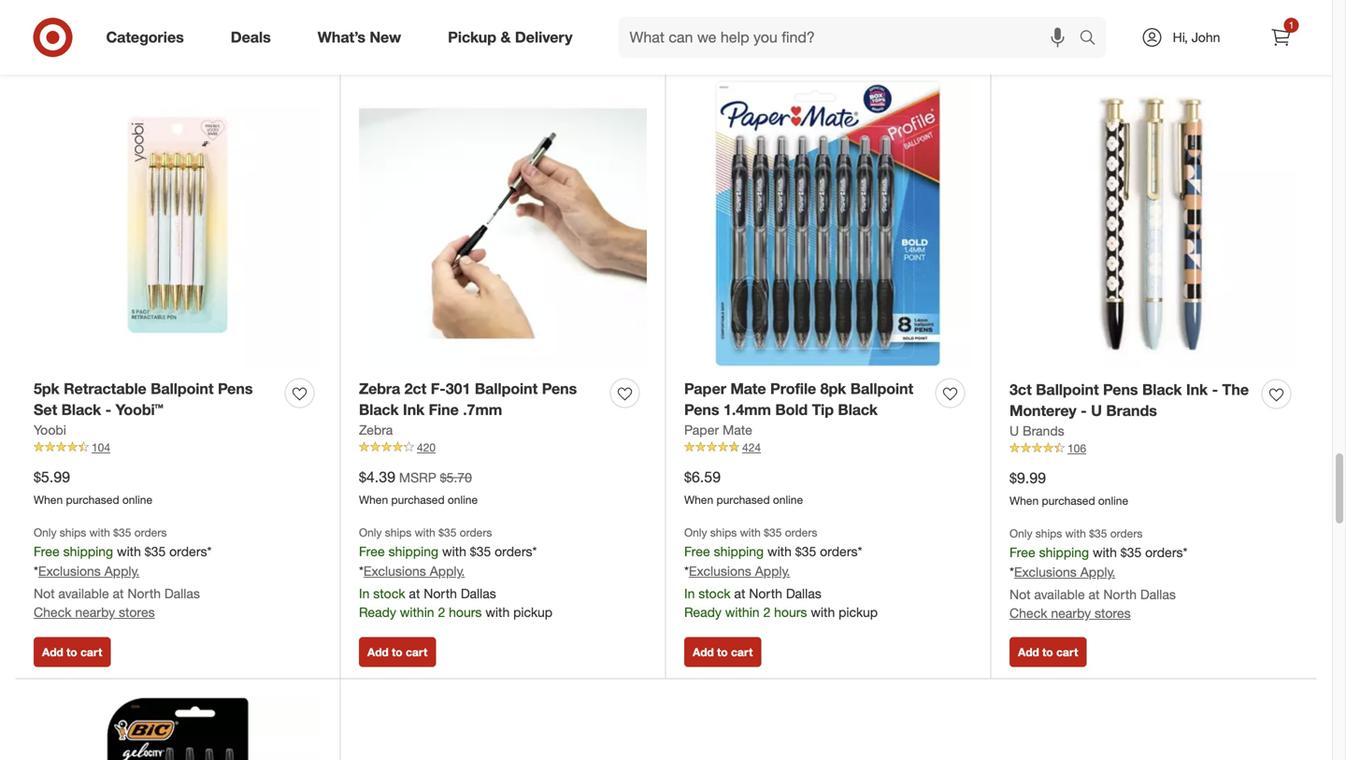 Task type: locate. For each thing, give the bounding box(es) containing it.
$5.70
[[440, 470, 472, 486]]

only ships with $35 orders free shipping with $35 orders* * exclusions apply. not available at north dallas check nearby stores down $5.99 when purchased online
[[34, 525, 212, 620]]

categories link
[[90, 17, 207, 58]]

1 horizontal spatial ink
[[1187, 380, 1208, 399]]

not for $9.99
[[1010, 586, 1031, 603]]

1 horizontal spatial nearby
[[1051, 605, 1091, 621]]

1 within from the left
[[400, 604, 434, 620]]

mate up 1.4mm at the bottom of page
[[731, 379, 766, 398]]

purchased for $6.59
[[717, 493, 770, 507]]

0 vertical spatial paper
[[685, 379, 727, 398]]

2 hours from the left
[[774, 604, 807, 620]]

1 horizontal spatial hours
[[774, 604, 807, 620]]

paper mate link
[[685, 421, 753, 440]]

paper inside paper mate profile 8pk ballpoint pens 1.4mm bold tip black
[[685, 379, 727, 398]]

within
[[400, 604, 434, 620], [725, 604, 760, 620]]

0 horizontal spatial u
[[1010, 423, 1019, 439]]

1 horizontal spatial available
[[1035, 586, 1085, 603]]

black inside 3ct ballpoint pens black ink - the monterey - u brands
[[1143, 380, 1183, 399]]

check nearby stores button for $5.99
[[34, 603, 155, 622]]

1 horizontal spatial stores
[[1095, 605, 1131, 621]]

msrp
[[399, 470, 437, 486]]

* for $6.59
[[685, 563, 689, 579]]

when down $6.59
[[685, 493, 714, 507]]

online inside the $9.99 when purchased online
[[1099, 494, 1129, 508]]

hours for $6.59
[[774, 604, 807, 620]]

free down $9.99
[[1010, 544, 1036, 561]]

when inside the $9.99 when purchased online
[[1010, 494, 1039, 508]]

0 horizontal spatial not
[[34, 585, 55, 602]]

exclusions down $4.39 msrp $5.70 when purchased online
[[364, 563, 426, 579]]

ships down $4.39 msrp $5.70 when purchased online
[[385, 525, 412, 539]]

only down $4.39 at left
[[359, 525, 382, 539]]

paper up the 'paper mate'
[[685, 379, 727, 398]]

ready
[[359, 604, 396, 620], [685, 604, 722, 620]]

- left the
[[1212, 380, 1219, 399]]

zebra left the "2ct"
[[359, 379, 400, 398]]

0 horizontal spatial check nearby stores button
[[34, 603, 155, 622]]

shipping down $4.39 msrp $5.70 when purchased online
[[389, 543, 439, 560]]

at for $4.39
[[409, 585, 420, 602]]

1 in from the left
[[359, 585, 370, 602]]

$4.39 msrp $5.70 when purchased online
[[359, 468, 478, 507]]

free down $6.59
[[685, 543, 710, 560]]

available for $9.99
[[1035, 586, 1085, 603]]

3ct ballpoint pens black ink - the monterey - u brands image
[[1010, 79, 1299, 368], [1010, 79, 1299, 368]]

ballpoint inside 3ct ballpoint pens black ink - the monterey - u brands
[[1036, 380, 1099, 399]]

online down 106 link on the right bottom
[[1099, 494, 1129, 508]]

apply. for $6.59
[[755, 563, 790, 579]]

what's
[[318, 28, 366, 46]]

in for $6.59
[[685, 585, 695, 602]]

only down $5.99
[[34, 525, 57, 539]]

exclusions apply. button down the $9.99 when purchased online
[[1015, 563, 1116, 582]]

5pk retractable ballpoint pens set black - yoobi™ link
[[34, 378, 278, 421]]

exclusions apply. button down $4.39 msrp $5.70 when purchased online
[[364, 562, 465, 581]]

paper for paper mate
[[685, 422, 719, 438]]

0 horizontal spatial in
[[359, 585, 370, 602]]

3ct ballpoint pens black ink - the monterey - u brands link
[[1010, 379, 1255, 422]]

stock
[[373, 585, 405, 602], [699, 585, 731, 602]]

1 vertical spatial ink
[[403, 401, 425, 419]]

zebra
[[359, 379, 400, 398], [359, 422, 393, 438]]

nearby
[[75, 604, 115, 620], [1051, 605, 1091, 621]]

ships down $6.59 when purchased online
[[710, 525, 737, 539]]

hi, john
[[1173, 29, 1221, 45]]

ships
[[60, 525, 86, 539], [385, 525, 412, 539], [710, 525, 737, 539], [1036, 526, 1063, 540]]

1 horizontal spatial within
[[725, 604, 760, 620]]

u
[[1091, 402, 1102, 420], [1010, 423, 1019, 439]]

orders*
[[169, 543, 212, 560], [495, 543, 537, 560], [820, 543, 863, 560], [1146, 544, 1188, 561]]

when down $5.99
[[34, 493, 63, 507]]

shipping down the $9.99 when purchased online
[[1040, 544, 1090, 561]]

purchased inside $4.39 msrp $5.70 when purchased online
[[391, 493, 445, 507]]

only ships with $35 orders free shipping with $35 orders* * exclusions apply. not available at north dallas check nearby stores for $9.99
[[1010, 526, 1188, 621]]

purchased
[[66, 493, 119, 507], [391, 493, 445, 507], [717, 493, 770, 507], [1042, 494, 1096, 508]]

free for $6.59
[[685, 543, 710, 560]]

only ships with $35 orders free shipping with $35 orders* * exclusions apply. in stock at  north dallas ready within 2 hours with pickup down $6.59 when purchased online
[[685, 525, 878, 620]]

0 horizontal spatial nearby
[[75, 604, 115, 620]]

0 horizontal spatial 2
[[438, 604, 445, 620]]

apply. for $4.39
[[430, 563, 465, 579]]

purchased inside $5.99 when purchased online
[[66, 493, 119, 507]]

0 horizontal spatial ink
[[403, 401, 425, 419]]

-
[[1212, 380, 1219, 399], [105, 401, 111, 419], [1081, 402, 1087, 420]]

pens inside 3ct ballpoint pens black ink - the monterey - u brands
[[1103, 380, 1139, 399]]

ships down the $9.99 when purchased online
[[1036, 526, 1063, 540]]

1 zebra from the top
[[359, 379, 400, 398]]

2
[[438, 604, 445, 620], [764, 604, 771, 620]]

to
[[66, 27, 77, 41], [392, 27, 403, 41], [717, 27, 728, 41], [1043, 27, 1054, 41], [66, 645, 77, 659], [392, 645, 403, 659], [717, 645, 728, 659], [1043, 645, 1054, 659]]

when for $9.99
[[1010, 494, 1039, 508]]

1 horizontal spatial only ships with $35 orders free shipping with $35 orders* * exclusions apply. in stock at  north dallas ready within 2 hours with pickup
[[685, 525, 878, 620]]

paper up $6.59
[[685, 422, 719, 438]]

0 vertical spatial ink
[[1187, 380, 1208, 399]]

paper for paper mate profile 8pk ballpoint pens 1.4mm bold tip black
[[685, 379, 727, 398]]

mate inside paper mate link
[[723, 422, 753, 438]]

exclusions for $4.39
[[364, 563, 426, 579]]

purchased down $9.99
[[1042, 494, 1096, 508]]

dallas for $5.99
[[164, 585, 200, 602]]

black inside 'zebra 2ct f-301 ballpoint pens black ink fine .7mm'
[[359, 401, 399, 419]]

1 stock from the left
[[373, 585, 405, 602]]

only ships with $35 orders free shipping with $35 orders* * exclusions apply. not available at north dallas check nearby stores
[[34, 525, 212, 620], [1010, 526, 1188, 621]]

ink left the
[[1187, 380, 1208, 399]]

black up zebra "link"
[[359, 401, 399, 419]]

bic gel-ocity quick dry gel pens 0.7mm medium point black 4ct image
[[34, 697, 322, 760], [34, 697, 322, 760]]

free down $4.39 at left
[[359, 543, 385, 560]]

exclusions down $5.99 when purchased online
[[38, 563, 101, 579]]

0 vertical spatial u
[[1091, 402, 1102, 420]]

only down $6.59
[[685, 525, 707, 539]]

cart
[[80, 27, 102, 41], [406, 27, 428, 41], [731, 27, 753, 41], [1057, 27, 1079, 41], [80, 645, 102, 659], [406, 645, 428, 659], [731, 645, 753, 659], [1057, 645, 1079, 659]]

$5.99 when purchased online
[[34, 468, 152, 507]]

$4.39
[[359, 468, 396, 486]]

pens up the 'paper mate'
[[685, 401, 720, 419]]

1 horizontal spatial only ships with $35 orders free shipping with $35 orders* * exclusions apply. not available at north dallas check nearby stores
[[1010, 526, 1188, 621]]

apply.
[[104, 563, 140, 579], [430, 563, 465, 579], [755, 563, 790, 579], [1081, 564, 1116, 580]]

dallas
[[164, 585, 200, 602], [461, 585, 496, 602], [786, 585, 822, 602], [1141, 586, 1176, 603]]

orders
[[134, 525, 167, 539], [460, 525, 492, 539], [785, 525, 818, 539], [1111, 526, 1143, 540]]

when for $5.99
[[34, 493, 63, 507]]

ballpoint up monterey
[[1036, 380, 1099, 399]]

1 vertical spatial mate
[[723, 422, 753, 438]]

only ships with $35 orders free shipping with $35 orders* * exclusions apply. not available at north dallas check nearby stores down the $9.99 when purchased online
[[1010, 526, 1188, 621]]

apply. down $4.39 msrp $5.70 when purchased online
[[430, 563, 465, 579]]

orders for $5.99
[[134, 525, 167, 539]]

apply. down $6.59 when purchased online
[[755, 563, 790, 579]]

- up 106
[[1081, 402, 1087, 420]]

in
[[359, 585, 370, 602], [685, 585, 695, 602]]

0 horizontal spatial hours
[[449, 604, 482, 620]]

2 in from the left
[[685, 585, 695, 602]]

only ships with $35 orders free shipping with $35 orders* * exclusions apply. not available at north dallas check nearby stores for $5.99
[[34, 525, 212, 620]]

1 ready from the left
[[359, 604, 396, 620]]

exclusions down the $9.99 when purchased online
[[1015, 564, 1077, 580]]

check for $5.99
[[34, 604, 71, 620]]

2 pickup from the left
[[839, 604, 878, 620]]

orders for $4.39
[[460, 525, 492, 539]]

orders* for $6.59
[[820, 543, 863, 560]]

pens inside 'zebra 2ct f-301 ballpoint pens black ink fine .7mm'
[[542, 379, 577, 398]]

when down $4.39 at left
[[359, 493, 388, 507]]

check for $9.99
[[1010, 605, 1048, 621]]

brands
[[1107, 402, 1158, 420], [1023, 423, 1065, 439]]

ink
[[1187, 380, 1208, 399], [403, 401, 425, 419]]

zebra 2ct f-301 ballpoint pens black ink fine .7mm image
[[359, 79, 647, 367], [359, 79, 647, 367]]

brands inside 3ct ballpoint pens black ink - the monterey - u brands
[[1107, 402, 1158, 420]]

2 zebra from the top
[[359, 422, 393, 438]]

zebra inside 'zebra 2ct f-301 ballpoint pens black ink fine .7mm'
[[359, 379, 400, 398]]

0 vertical spatial zebra
[[359, 379, 400, 398]]

exclusions for $9.99
[[1015, 564, 1077, 580]]

purchased down $5.99
[[66, 493, 119, 507]]

online inside $6.59 when purchased online
[[773, 493, 803, 507]]

1 horizontal spatial brands
[[1107, 402, 1158, 420]]

hi,
[[1173, 29, 1188, 45]]

2 within from the left
[[725, 604, 760, 620]]

add to cart
[[42, 27, 102, 41], [368, 27, 428, 41], [693, 27, 753, 41], [1018, 27, 1079, 41], [42, 645, 102, 659], [368, 645, 428, 659], [693, 645, 753, 659], [1018, 645, 1079, 659]]

mate inside paper mate profile 8pk ballpoint pens 1.4mm bold tip black
[[731, 379, 766, 398]]

ink inside 'zebra 2ct f-301 ballpoint pens black ink fine .7mm'
[[403, 401, 425, 419]]

2 horizontal spatial -
[[1212, 380, 1219, 399]]

apply. down the $9.99 when purchased online
[[1081, 564, 1116, 580]]

u down monterey
[[1010, 423, 1019, 439]]

apply. down $5.99 when purchased online
[[104, 563, 140, 579]]

check nearby stores button
[[34, 603, 155, 622], [1010, 604, 1131, 623]]

zebra link
[[359, 421, 393, 440]]

pens up 420 "link"
[[542, 379, 577, 398]]

brands up 106 link on the right bottom
[[1107, 402, 1158, 420]]

1 vertical spatial paper
[[685, 422, 719, 438]]

zebra up $4.39 at left
[[359, 422, 393, 438]]

exclusions down $6.59 when purchased online
[[689, 563, 752, 579]]

shipping for $6.59
[[714, 543, 764, 560]]

2 paper from the top
[[685, 422, 719, 438]]

north
[[128, 585, 161, 602], [424, 585, 457, 602], [749, 585, 783, 602], [1104, 586, 1137, 603]]

paper mate profile 8pk ballpoint pens 1.4mm bold tip black image
[[685, 79, 973, 367], [685, 79, 973, 367]]

ballpoint right 8pk
[[851, 379, 914, 398]]

1 horizontal spatial check nearby stores button
[[1010, 604, 1131, 623]]

1 vertical spatial zebra
[[359, 422, 393, 438]]

1 vertical spatial brands
[[1023, 423, 1065, 439]]

shipping for $9.99
[[1040, 544, 1090, 561]]

monterey
[[1010, 402, 1077, 420]]

when for $6.59
[[685, 493, 714, 507]]

*
[[34, 563, 38, 579], [359, 563, 364, 579], [685, 563, 689, 579], [1010, 564, 1015, 580]]

1 hours from the left
[[449, 604, 482, 620]]

purchased down $6.59
[[717, 493, 770, 507]]

when
[[34, 493, 63, 507], [359, 493, 388, 507], [685, 493, 714, 507], [1010, 494, 1039, 508]]

0 horizontal spatial stores
[[119, 604, 155, 620]]

mate down 1.4mm at the bottom of page
[[723, 422, 753, 438]]

mate
[[731, 379, 766, 398], [723, 422, 753, 438]]

ballpoint up yoobi™
[[151, 379, 214, 398]]

2 for $4.39
[[438, 604, 445, 620]]

online down $5.70
[[448, 493, 478, 507]]

pens up 106 link on the right bottom
[[1103, 380, 1139, 399]]

1 horizontal spatial in
[[685, 585, 695, 602]]

shipping for $5.99
[[63, 543, 113, 560]]

ships down $5.99 when purchased online
[[60, 525, 86, 539]]

black down 8pk
[[838, 401, 878, 419]]

8pk
[[821, 379, 847, 398]]

mate for paper mate profile 8pk ballpoint pens 1.4mm bold tip black
[[731, 379, 766, 398]]

0 horizontal spatial within
[[400, 604, 434, 620]]

2 2 from the left
[[764, 604, 771, 620]]

ballpoint
[[151, 379, 214, 398], [475, 379, 538, 398], [851, 379, 914, 398], [1036, 380, 1099, 399]]

online down 424 link
[[773, 493, 803, 507]]

purchased inside $6.59 when purchased online
[[717, 493, 770, 507]]

with
[[89, 525, 110, 539], [415, 525, 436, 539], [740, 525, 761, 539], [1066, 526, 1086, 540], [117, 543, 141, 560], [442, 543, 467, 560], [768, 543, 792, 560], [1093, 544, 1117, 561], [486, 604, 510, 620], [811, 604, 835, 620]]

brands down monterey
[[1023, 423, 1065, 439]]

apply. for $5.99
[[104, 563, 140, 579]]

2 stock from the left
[[699, 585, 731, 602]]

orders down $5.99 when purchased online
[[134, 525, 167, 539]]

only ships with $35 orders free shipping with $35 orders* * exclusions apply. in stock at  north dallas ready within 2 hours with pickup for $6.59
[[685, 525, 878, 620]]

only ships with $35 orders free shipping with $35 orders* * exclusions apply. in stock at  north dallas ready within 2 hours with pickup
[[359, 525, 553, 620], [685, 525, 878, 620]]

420
[[417, 440, 436, 454]]

not
[[34, 585, 55, 602], [1010, 586, 1031, 603]]

0 vertical spatial brands
[[1107, 402, 1158, 420]]

1.4mm
[[724, 401, 771, 419]]

1 horizontal spatial pickup
[[839, 604, 878, 620]]

free down $5.99
[[34, 543, 60, 560]]

0 horizontal spatial ready
[[359, 604, 396, 620]]

5pk retractable ballpoint pens set black - yoobi™ image
[[34, 79, 322, 367], [34, 79, 322, 367]]

$35
[[113, 525, 131, 539], [439, 525, 457, 539], [764, 525, 782, 539], [1090, 526, 1108, 540], [145, 543, 166, 560], [470, 543, 491, 560], [796, 543, 817, 560], [1121, 544, 1142, 561]]

pens up "104" 'link'
[[218, 379, 253, 398]]

exclusions apply. button down $5.99 when purchased online
[[38, 562, 140, 581]]

* for $4.39
[[359, 563, 364, 579]]

within for $4.39
[[400, 604, 434, 620]]

exclusions for $5.99
[[38, 563, 101, 579]]

0 horizontal spatial -
[[105, 401, 111, 419]]

exclusions apply. button down $6.59 when purchased online
[[689, 562, 790, 581]]

2 ready from the left
[[685, 604, 722, 620]]

$9.99
[[1010, 469, 1046, 487]]

only ships with $35 orders free shipping with $35 orders* * exclusions apply. in stock at  north dallas ready within 2 hours with pickup down $4.39 msrp $5.70 when purchased online
[[359, 525, 553, 620]]

1 horizontal spatial ready
[[685, 604, 722, 620]]

orders* for $9.99
[[1146, 544, 1188, 561]]

2 only ships with $35 orders free shipping with $35 orders* * exclusions apply. in stock at  north dallas ready within 2 hours with pickup from the left
[[685, 525, 878, 620]]

check
[[34, 604, 71, 620], [1010, 605, 1048, 621]]

exclusions apply. button for $5.99
[[38, 562, 140, 581]]

u right monterey
[[1091, 402, 1102, 420]]

1 horizontal spatial u
[[1091, 402, 1102, 420]]

black up 106 link on the right bottom
[[1143, 380, 1183, 399]]

ballpoint inside paper mate profile 8pk ballpoint pens 1.4mm bold tip black
[[851, 379, 914, 398]]

2 for $6.59
[[764, 604, 771, 620]]

bold
[[776, 401, 808, 419]]

paper mate
[[685, 422, 753, 438]]

1 horizontal spatial stock
[[699, 585, 731, 602]]

free
[[34, 543, 60, 560], [359, 543, 385, 560], [685, 543, 710, 560], [1010, 544, 1036, 561]]

$5.99
[[34, 468, 70, 486]]

when inside $5.99 when purchased online
[[34, 493, 63, 507]]

3ct ballpoint pens black ink - the monterey - u brands
[[1010, 380, 1249, 420]]

exclusions apply. button for $6.59
[[689, 562, 790, 581]]

1 paper from the top
[[685, 379, 727, 398]]

- down retractable
[[105, 401, 111, 419]]

3ct
[[1010, 380, 1032, 399]]

zebra 2ct f-301 ballpoint pens black ink fine .7mm
[[359, 379, 577, 419]]

0 vertical spatial mate
[[731, 379, 766, 398]]

categories
[[106, 28, 184, 46]]

- inside 5pk retractable ballpoint pens set black - yoobi™
[[105, 401, 111, 419]]

purchased inside the $9.99 when purchased online
[[1042, 494, 1096, 508]]

ships for $4.39
[[385, 525, 412, 539]]

0 horizontal spatial check
[[34, 604, 71, 620]]

1 horizontal spatial 2
[[764, 604, 771, 620]]

online inside $5.99 when purchased online
[[122, 493, 152, 507]]

0 horizontal spatial available
[[58, 585, 109, 602]]

when down $9.99
[[1010, 494, 1039, 508]]

the
[[1223, 380, 1249, 399]]

at
[[113, 585, 124, 602], [409, 585, 420, 602], [734, 585, 746, 602], [1089, 586, 1100, 603]]

orders down $6.59 when purchased online
[[785, 525, 818, 539]]

1 vertical spatial u
[[1010, 423, 1019, 439]]

dallas for $6.59
[[786, 585, 822, 602]]

1 pickup from the left
[[514, 604, 553, 620]]

0 horizontal spatial pickup
[[514, 604, 553, 620]]

shipping down $6.59 when purchased online
[[714, 543, 764, 560]]

1 horizontal spatial check
[[1010, 605, 1048, 621]]

paper
[[685, 379, 727, 398], [685, 422, 719, 438]]

online
[[122, 493, 152, 507], [448, 493, 478, 507], [773, 493, 803, 507], [1099, 494, 1129, 508]]

only down $9.99
[[1010, 526, 1033, 540]]

orders down the $9.99 when purchased online
[[1111, 526, 1143, 540]]

ballpoint up the .7mm
[[475, 379, 538, 398]]

north for $6.59
[[749, 585, 783, 602]]

1 horizontal spatial not
[[1010, 586, 1031, 603]]

only for $9.99
[[1010, 526, 1033, 540]]

shipping
[[63, 543, 113, 560], [389, 543, 439, 560], [714, 543, 764, 560], [1040, 544, 1090, 561]]

new
[[370, 28, 401, 46]]

add to cart button
[[34, 19, 111, 49], [359, 19, 436, 49], [685, 19, 762, 49], [1010, 19, 1087, 49], [34, 637, 111, 667], [359, 637, 436, 667], [685, 637, 762, 667], [1010, 637, 1087, 667]]

0 horizontal spatial only ships with $35 orders free shipping with $35 orders* * exclusions apply. in stock at  north dallas ready within 2 hours with pickup
[[359, 525, 553, 620]]

orders down $5.70
[[460, 525, 492, 539]]

in for $4.39
[[359, 585, 370, 602]]

0 horizontal spatial only ships with $35 orders free shipping with $35 orders* * exclusions apply. not available at north dallas check nearby stores
[[34, 525, 212, 620]]

stock for $6.59
[[699, 585, 731, 602]]

purchased down the msrp
[[391, 493, 445, 507]]

black inside 5pk retractable ballpoint pens set black - yoobi™
[[61, 401, 101, 419]]

at for $6.59
[[734, 585, 746, 602]]

shipping down $5.99 when purchased online
[[63, 543, 113, 560]]

ink down the "2ct"
[[403, 401, 425, 419]]

nearby for $5.99
[[75, 604, 115, 620]]

black down retractable
[[61, 401, 101, 419]]

* for $5.99
[[34, 563, 38, 579]]

1 only ships with $35 orders free shipping with $35 orders* * exclusions apply. in stock at  north dallas ready within 2 hours with pickup from the left
[[359, 525, 553, 620]]

1 2 from the left
[[438, 604, 445, 620]]

only
[[34, 525, 57, 539], [359, 525, 382, 539], [685, 525, 707, 539], [1010, 526, 1033, 540]]

$6.59 when purchased online
[[685, 468, 803, 507]]

when inside $6.59 when purchased online
[[685, 493, 714, 507]]

exclusions
[[38, 563, 101, 579], [364, 563, 426, 579], [689, 563, 752, 579], [1015, 564, 1077, 580]]

online down "104" 'link'
[[122, 493, 152, 507]]

0 horizontal spatial stock
[[373, 585, 405, 602]]



Task type: describe. For each thing, give the bounding box(es) containing it.
5pk
[[34, 379, 60, 398]]

$6.59
[[685, 468, 721, 486]]

not for $5.99
[[34, 585, 55, 602]]

online for $9.99
[[1099, 494, 1129, 508]]

yoobi link
[[34, 421, 66, 440]]

john
[[1192, 29, 1221, 45]]

ready for $4.39
[[359, 604, 396, 620]]

fine
[[429, 401, 459, 419]]

What can we help you find? suggestions appear below search field
[[619, 17, 1084, 58]]

only for $6.59
[[685, 525, 707, 539]]

zebra 2ct f-301 ballpoint pens black ink fine .7mm link
[[359, 378, 603, 421]]

orders for $9.99
[[1111, 526, 1143, 540]]

dallas for $4.39
[[461, 585, 496, 602]]

when inside $4.39 msrp $5.70 when purchased online
[[359, 493, 388, 507]]

deals
[[231, 28, 271, 46]]

ships for $6.59
[[710, 525, 737, 539]]

stores for $5.99
[[119, 604, 155, 620]]

f-
[[431, 379, 446, 398]]

106 link
[[1010, 440, 1299, 457]]

hours for $4.39
[[449, 604, 482, 620]]

1
[[1289, 19, 1295, 31]]

purchased for $9.99
[[1042, 494, 1096, 508]]

north for $4.39
[[424, 585, 457, 602]]

orders* for $4.39
[[495, 543, 537, 560]]

shipping for $4.39
[[389, 543, 439, 560]]

search
[[1071, 30, 1116, 48]]

$9.99 when purchased online
[[1010, 469, 1129, 508]]

zebra for zebra 2ct f-301 ballpoint pens black ink fine .7mm
[[359, 379, 400, 398]]

exclusions apply. button for $4.39
[[364, 562, 465, 581]]

ballpoint inside 5pk retractable ballpoint pens set black - yoobi™
[[151, 379, 214, 398]]

1 horizontal spatial -
[[1081, 402, 1087, 420]]

u brands link
[[1010, 422, 1065, 440]]

only ships with $35 orders free shipping with $35 orders* * exclusions apply. in stock at  north dallas ready within 2 hours with pickup for $4.39
[[359, 525, 553, 620]]

104 link
[[34, 440, 322, 456]]

mate for paper mate
[[723, 422, 753, 438]]

u inside u brands link
[[1010, 423, 1019, 439]]

set
[[34, 401, 57, 419]]

pickup for $4.39
[[514, 604, 553, 620]]

u inside 3ct ballpoint pens black ink - the monterey - u brands
[[1091, 402, 1102, 420]]

ships for $9.99
[[1036, 526, 1063, 540]]

at for $5.99
[[113, 585, 124, 602]]

exclusions for $6.59
[[689, 563, 752, 579]]

orders for $6.59
[[785, 525, 818, 539]]

pickup & delivery link
[[432, 17, 596, 58]]

420 link
[[359, 440, 647, 456]]

.7mm
[[463, 401, 502, 419]]

ink inside 3ct ballpoint pens black ink - the monterey - u brands
[[1187, 380, 1208, 399]]

yoobi™
[[116, 401, 163, 419]]

424 link
[[685, 440, 973, 456]]

available for $5.99
[[58, 585, 109, 602]]

delivery
[[515, 28, 573, 46]]

north for $5.99
[[128, 585, 161, 602]]

black inside paper mate profile 8pk ballpoint pens 1.4mm bold tip black
[[838, 401, 878, 419]]

2ct
[[405, 379, 427, 398]]

exclusions apply. button for $9.99
[[1015, 563, 1116, 582]]

106
[[1068, 441, 1087, 455]]

5pk retractable ballpoint pens set black - yoobi™
[[34, 379, 253, 419]]

apply. for $9.99
[[1081, 564, 1116, 580]]

check nearby stores button for $9.99
[[1010, 604, 1131, 623]]

dallas for $9.99
[[1141, 586, 1176, 603]]

purchased for $5.99
[[66, 493, 119, 507]]

free for $4.39
[[359, 543, 385, 560]]

pickup
[[448, 28, 497, 46]]

stores for $9.99
[[1095, 605, 1131, 621]]

u brands
[[1010, 423, 1065, 439]]

what's new
[[318, 28, 401, 46]]

at for $9.99
[[1089, 586, 1100, 603]]

orders* for $5.99
[[169, 543, 212, 560]]

paper mate profile 8pk ballpoint pens 1.4mm bold tip black link
[[685, 378, 929, 421]]

free for $9.99
[[1010, 544, 1036, 561]]

pickup for $6.59
[[839, 604, 878, 620]]

deals link
[[215, 17, 294, 58]]

pens inside 5pk retractable ballpoint pens set black - yoobi™
[[218, 379, 253, 398]]

search button
[[1071, 17, 1116, 62]]

online inside $4.39 msrp $5.70 when purchased online
[[448, 493, 478, 507]]

0 horizontal spatial brands
[[1023, 423, 1065, 439]]

online for $6.59
[[773, 493, 803, 507]]

yoobi
[[34, 422, 66, 438]]

nearby for $9.99
[[1051, 605, 1091, 621]]

&
[[501, 28, 511, 46]]

only for $5.99
[[34, 525, 57, 539]]

only for $4.39
[[359, 525, 382, 539]]

pickup & delivery
[[448, 28, 573, 46]]

zebra for zebra
[[359, 422, 393, 438]]

ships for $5.99
[[60, 525, 86, 539]]

free for $5.99
[[34, 543, 60, 560]]

north for $9.99
[[1104, 586, 1137, 603]]

within for $6.59
[[725, 604, 760, 620]]

301
[[446, 379, 471, 398]]

ballpoint inside 'zebra 2ct f-301 ballpoint pens black ink fine .7mm'
[[475, 379, 538, 398]]

stock for $4.39
[[373, 585, 405, 602]]

tip
[[812, 401, 834, 419]]

profile
[[771, 379, 817, 398]]

424
[[743, 440, 761, 454]]

104
[[92, 440, 110, 454]]

what's new link
[[302, 17, 425, 58]]

* for $9.99
[[1010, 564, 1015, 580]]

ready for $6.59
[[685, 604, 722, 620]]

online for $5.99
[[122, 493, 152, 507]]

paper mate profile 8pk ballpoint pens 1.4mm bold tip black
[[685, 379, 914, 419]]

retractable
[[64, 379, 146, 398]]

pens inside paper mate profile 8pk ballpoint pens 1.4mm bold tip black
[[685, 401, 720, 419]]

1 link
[[1261, 17, 1302, 58]]



Task type: vqa. For each thing, say whether or not it's contained in the screenshot.
Mate
yes



